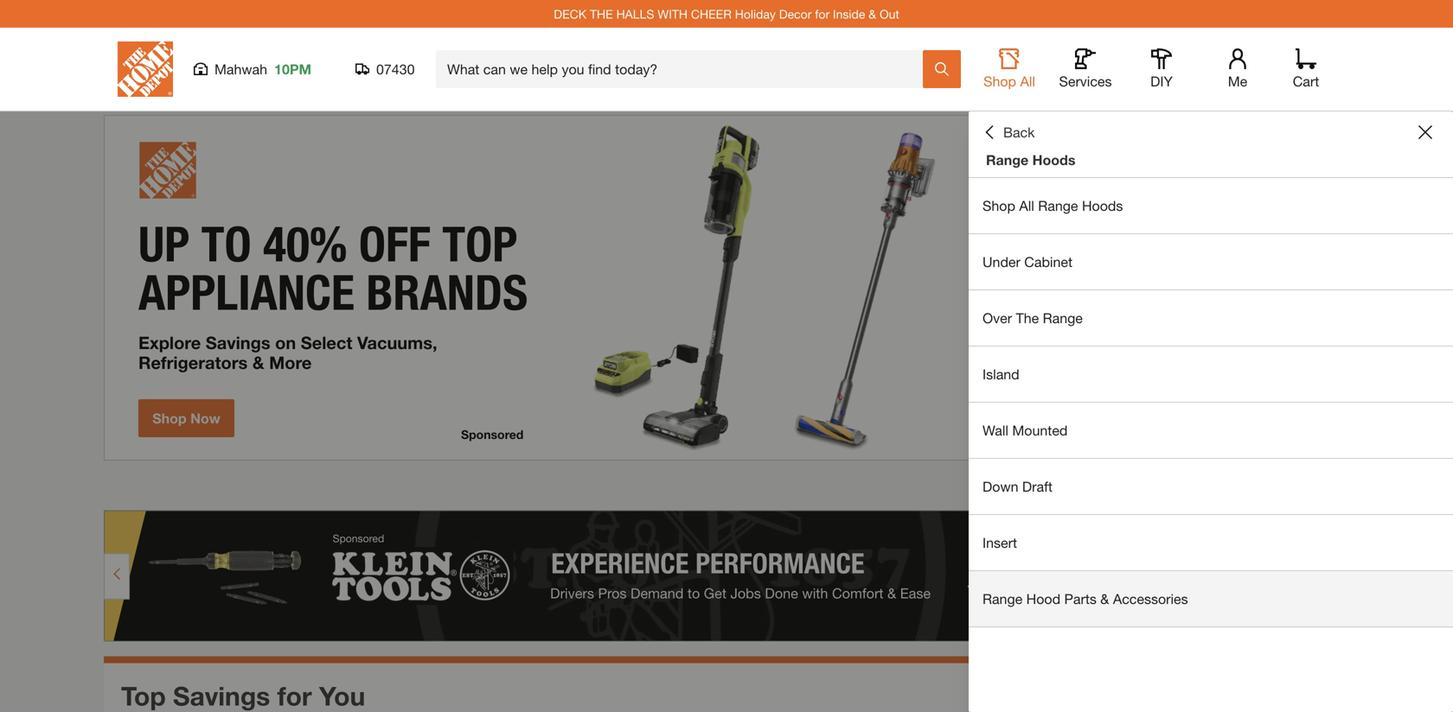 Task type: locate. For each thing, give the bounding box(es) containing it.
all up the back
[[1020, 73, 1035, 90]]

1 horizontal spatial for
[[815, 7, 830, 21]]

range
[[986, 152, 1029, 168], [1038, 198, 1078, 214], [1043, 310, 1083, 327], [983, 591, 1023, 608]]

diy
[[1151, 73, 1173, 90]]

range hood parts & accessories link
[[969, 572, 1453, 627]]

0 vertical spatial for
[[815, 7, 830, 21]]

shop inside shop all "button"
[[984, 73, 1017, 90]]

down draft
[[983, 479, 1053, 495]]

under
[[983, 254, 1021, 270]]

range right the
[[1043, 310, 1083, 327]]

& inside menu
[[1101, 591, 1109, 608]]

range down back "button" on the right of page
[[986, 152, 1029, 168]]

wall
[[983, 423, 1009, 439]]

deck the halls with cheer holiday decor for inside & out
[[554, 7, 900, 21]]

0 vertical spatial all
[[1020, 73, 1035, 90]]

inside
[[833, 7, 865, 21]]

top savings for you
[[121, 681, 365, 712]]

shop all range hoods
[[983, 198, 1123, 214]]

1 horizontal spatial hoods
[[1082, 198, 1123, 214]]

feedback link image
[[1430, 292, 1453, 386]]

& left out
[[869, 7, 876, 21]]

for left inside
[[815, 7, 830, 21]]

range down range hoods
[[1038, 198, 1078, 214]]

0 vertical spatial hoods
[[1033, 152, 1076, 168]]

0 vertical spatial shop
[[984, 73, 1017, 90]]

island
[[983, 366, 1020, 383]]

cheer
[[691, 7, 732, 21]]

menu
[[969, 178, 1453, 628]]

1 vertical spatial hoods
[[1082, 198, 1123, 214]]

shop all button
[[982, 48, 1037, 90]]

shop inside shop all range hoods link
[[983, 198, 1016, 214]]

all inside "button"
[[1020, 73, 1035, 90]]

me
[[1228, 73, 1248, 90]]

1 vertical spatial &
[[1101, 591, 1109, 608]]

down
[[983, 479, 1019, 495]]

back button
[[983, 124, 1035, 141]]

over the range link
[[969, 291, 1453, 346]]

island link
[[969, 347, 1453, 402]]

shop up back "button" on the right of page
[[984, 73, 1017, 90]]

parts
[[1065, 591, 1097, 608]]

& right parts
[[1101, 591, 1109, 608]]

cart link
[[1287, 48, 1325, 90]]

0 vertical spatial &
[[869, 7, 876, 21]]

shop down range hoods
[[983, 198, 1016, 214]]

1 horizontal spatial &
[[1101, 591, 1109, 608]]

for left you
[[277, 681, 312, 712]]

decor
[[779, 7, 812, 21]]

all down range hoods
[[1019, 198, 1035, 214]]

range hood parts & accessories
[[983, 591, 1188, 608]]

mahwah
[[215, 61, 267, 77]]

0 horizontal spatial &
[[869, 7, 876, 21]]

What can we help you find today? search field
[[447, 51, 922, 87]]

all inside menu
[[1019, 198, 1035, 214]]

draft
[[1022, 479, 1053, 495]]

1 vertical spatial all
[[1019, 198, 1035, 214]]

1 vertical spatial for
[[277, 681, 312, 712]]

accessories
[[1113, 591, 1188, 608]]

&
[[869, 7, 876, 21], [1101, 591, 1109, 608]]

shop
[[984, 73, 1017, 90], [983, 198, 1016, 214]]

shop all
[[984, 73, 1035, 90]]

deck the halls with cheer holiday decor for inside & out link
[[554, 7, 900, 21]]

all for shop all
[[1020, 73, 1035, 90]]

drawer close image
[[1419, 125, 1433, 139]]

shop all range hoods link
[[969, 178, 1453, 234]]

down draft link
[[969, 459, 1453, 515]]

over the range
[[983, 310, 1083, 327]]

all
[[1020, 73, 1035, 90], [1019, 198, 1035, 214]]

hoods
[[1033, 152, 1076, 168], [1082, 198, 1123, 214]]

wall mounted link
[[969, 403, 1453, 459]]

1 vertical spatial shop
[[983, 198, 1016, 214]]

top
[[121, 681, 166, 712]]

hood
[[1027, 591, 1061, 608]]

you
[[319, 681, 365, 712]]

for
[[815, 7, 830, 21], [277, 681, 312, 712]]

mounted
[[1012, 423, 1068, 439]]

insert link
[[969, 516, 1453, 571]]

under cabinet
[[983, 254, 1073, 270]]



Task type: vqa. For each thing, say whether or not it's contained in the screenshot.
Shop to the top
yes



Task type: describe. For each thing, give the bounding box(es) containing it.
services button
[[1058, 48, 1113, 90]]

savings
[[173, 681, 270, 712]]

shop for shop all range hoods
[[983, 198, 1016, 214]]

diy button
[[1134, 48, 1190, 90]]

menu containing shop all range hoods
[[969, 178, 1453, 628]]

me button
[[1210, 48, 1266, 90]]

wall mounted
[[983, 423, 1068, 439]]

hoods inside shop all range hoods link
[[1082, 198, 1123, 214]]

all for shop all range hoods
[[1019, 198, 1035, 214]]

under cabinet link
[[969, 234, 1453, 290]]

the
[[590, 7, 613, 21]]

10pm
[[274, 61, 311, 77]]

0 horizontal spatial hoods
[[1033, 152, 1076, 168]]

insert
[[983, 535, 1017, 552]]

range left the hood on the bottom of the page
[[983, 591, 1023, 608]]

cabinet
[[1025, 254, 1073, 270]]

holiday
[[735, 7, 776, 21]]

out
[[880, 7, 900, 21]]

with
[[658, 7, 688, 21]]

07430
[[376, 61, 415, 77]]

halls
[[616, 7, 654, 21]]

07430 button
[[356, 61, 415, 78]]

back
[[1004, 124, 1035, 141]]

range hoods
[[986, 152, 1076, 168]]

over
[[983, 310, 1012, 327]]

the home depot logo image
[[118, 42, 173, 97]]

deck
[[554, 7, 587, 21]]

services
[[1059, 73, 1112, 90]]

0 horizontal spatial for
[[277, 681, 312, 712]]

mahwah 10pm
[[215, 61, 311, 77]]

shop for shop all
[[984, 73, 1017, 90]]

the
[[1016, 310, 1039, 327]]

cart
[[1293, 73, 1320, 90]]



